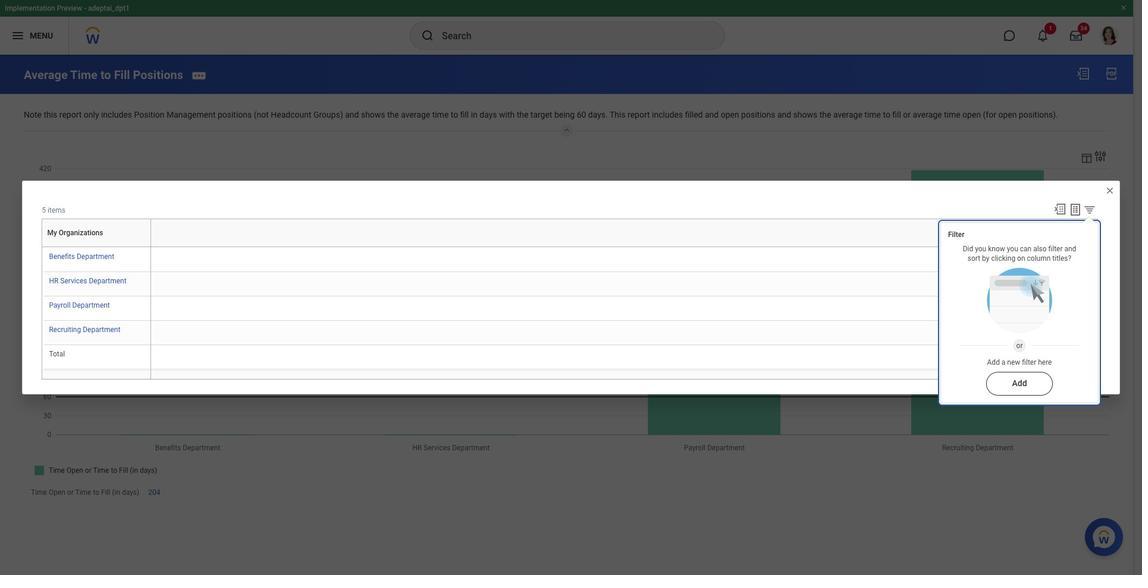 Task type: locate. For each thing, give the bounding box(es) containing it.
0 vertical spatial my
[[47, 229, 57, 237]]

0 vertical spatial export to excel image
[[1076, 67, 1090, 81]]

department
[[77, 253, 114, 261], [89, 277, 127, 286], [72, 302, 110, 310], [83, 326, 120, 334]]

open left (for
[[963, 110, 981, 119]]

add
[[987, 359, 1000, 367], [1012, 379, 1027, 389]]

time
[[432, 110, 449, 119], [865, 110, 881, 119], [944, 110, 961, 119]]

only
[[84, 110, 99, 119]]

services
[[60, 277, 87, 286]]

report
[[59, 110, 82, 119], [628, 110, 650, 119]]

1 horizontal spatial my
[[47, 229, 57, 237]]

this
[[44, 110, 57, 119]]

profile logan mcneil element
[[1093, 23, 1126, 49]]

my organizations
[[47, 229, 103, 237], [44, 247, 49, 247]]

1 vertical spatial export to excel image
[[1053, 203, 1066, 216]]

export to excel image left export to worksheets icon
[[1053, 203, 1066, 216]]

1 vertical spatial add
[[1012, 379, 1027, 389]]

1 horizontal spatial days)
[[159, 247, 160, 247]]

on
[[1017, 255, 1025, 263]]

can
[[1020, 245, 1032, 253]]

1 horizontal spatial time
[[865, 110, 881, 119]]

2 includes from the left
[[652, 110, 683, 119]]

filter up titles?
[[1049, 245, 1063, 253]]

1 horizontal spatial average
[[833, 110, 863, 119]]

0 vertical spatial time open or time to fill (in days)
[[151, 247, 160, 247]]

toolbar
[[1048, 203, 1098, 219]]

new
[[1007, 359, 1020, 367]]

average
[[24, 68, 68, 82]]

2 the from the left
[[517, 110, 528, 119]]

(for
[[983, 110, 996, 119]]

0 horizontal spatial fill
[[101, 489, 110, 498]]

filter dialog
[[941, 211, 1099, 404]]

1 horizontal spatial filter
[[1049, 245, 1063, 253]]

0 horizontal spatial fill
[[460, 110, 469, 119]]

average time to fill positions main content
[[0, 55, 1133, 523]]

(in inside time open or time to fill (in days) "column header"
[[158, 247, 159, 247]]

open inside the average time to fill positions main content
[[49, 489, 65, 498]]

1 vertical spatial days)
[[122, 489, 139, 498]]

my organizations up benefits department link
[[47, 229, 103, 237]]

0 horizontal spatial time
[[432, 110, 449, 119]]

0 button
[[1071, 252, 1077, 262]]

5 items
[[42, 207, 65, 215]]

total
[[49, 350, 65, 359]]

0 horizontal spatial my
[[44, 247, 45, 247]]

add left a
[[987, 359, 1000, 367]]

filter
[[1049, 245, 1063, 253], [1022, 359, 1036, 367]]

1 horizontal spatial includes
[[652, 110, 683, 119]]

days.
[[588, 110, 608, 119]]

recruiting department link
[[49, 324, 120, 334]]

with
[[499, 110, 515, 119]]

0 horizontal spatial shows
[[361, 110, 385, 119]]

0 horizontal spatial open
[[49, 489, 65, 498]]

0 vertical spatial filter
[[1049, 245, 1063, 253]]

1 horizontal spatial add
[[1012, 379, 1027, 389]]

positions
[[218, 110, 252, 119], [741, 110, 775, 119]]

you
[[975, 245, 986, 253], [1007, 245, 1018, 253]]

2 horizontal spatial time
[[944, 110, 961, 119]]

my organizations down 5
[[44, 247, 49, 247]]

(in inside the average time to fill positions main content
[[112, 489, 120, 498]]

2 horizontal spatial fill
[[157, 247, 158, 247]]

fill
[[114, 68, 130, 82], [157, 247, 158, 247], [101, 489, 110, 498]]

-
[[84, 4, 86, 12]]

2 report from the left
[[628, 110, 650, 119]]

time
[[70, 68, 98, 82], [151, 247, 153, 247], [155, 247, 156, 247], [31, 489, 47, 498], [75, 489, 91, 498]]

add down "add a new filter here"
[[1012, 379, 1027, 389]]

inbox large image
[[1070, 30, 1082, 42]]

being
[[554, 110, 575, 119]]

0 vertical spatial my organizations
[[47, 229, 103, 237]]

0 vertical spatial open
[[153, 247, 154, 247]]

time open or time to fill (in days) inside the average time to fill positions main content
[[31, 489, 139, 498]]

implementation
[[5, 4, 55, 12]]

department for recruiting department
[[83, 326, 120, 334]]

open right (for
[[998, 110, 1017, 119]]

my inside row element
[[47, 229, 57, 237]]

open
[[153, 247, 154, 247], [49, 489, 65, 498]]

0 vertical spatial organizations
[[59, 229, 103, 237]]

0 horizontal spatial days)
[[122, 489, 139, 498]]

1 vertical spatial filter
[[1022, 359, 1036, 367]]

average time to fill positions - table image
[[1080, 152, 1093, 165]]

1 horizontal spatial open
[[153, 247, 154, 247]]

note this report only includes position management positions (not headcount groups) and shows the average time to fill in days with the target being 60 days. this report includes filled and open positions and shows the average time to fill or average time open (for open positions).
[[24, 110, 1058, 119]]

payroll
[[49, 302, 71, 310]]

average time to fill positions link
[[24, 68, 183, 82]]

2 time from the left
[[865, 110, 881, 119]]

the
[[387, 110, 399, 119], [517, 110, 528, 119], [820, 110, 831, 119]]

organizations
[[59, 229, 103, 237], [45, 247, 49, 247]]

you up by
[[975, 245, 986, 253]]

time open or time to fill (in days)
[[151, 247, 160, 247], [31, 489, 139, 498]]

1 vertical spatial organizations
[[45, 247, 49, 247]]

this
[[610, 110, 626, 119]]

you up the on
[[1007, 245, 1018, 253]]

note
[[24, 110, 42, 119]]

and inside did you know you can also filter and sort by clicking on column titles?
[[1065, 245, 1076, 253]]

export to excel image for export to worksheets icon
[[1053, 203, 1066, 216]]

days) inside time open or time to fill (in days) "column header"
[[159, 247, 160, 247]]

shows
[[361, 110, 385, 119], [793, 110, 818, 119]]

0 vertical spatial fill
[[114, 68, 130, 82]]

1 horizontal spatial shows
[[793, 110, 818, 119]]

2 horizontal spatial average
[[913, 110, 942, 119]]

close environment banner image
[[1120, 4, 1127, 11]]

0 vertical spatial add
[[987, 359, 1000, 367]]

my down 5
[[44, 247, 45, 247]]

0 horizontal spatial includes
[[101, 110, 132, 119]]

implementation preview -   adeptai_dpt1 banner
[[0, 0, 1133, 55]]

0 vertical spatial days)
[[159, 247, 160, 247]]

select to filter grid data image
[[1083, 204, 1096, 216]]

includes
[[101, 110, 132, 119], [652, 110, 683, 119]]

0 horizontal spatial the
[[387, 110, 399, 119]]

payroll department
[[49, 302, 110, 310]]

or inside filter dialog
[[1016, 342, 1023, 351]]

1 horizontal spatial time open or time to fill (in days)
[[151, 247, 160, 247]]

filter right "new"
[[1022, 359, 1036, 367]]

1 horizontal spatial (in
[[158, 247, 159, 247]]

department down payroll department
[[83, 326, 120, 334]]

my organizations inside row element
[[47, 229, 103, 237]]

1 horizontal spatial open
[[963, 110, 981, 119]]

2 horizontal spatial the
[[820, 110, 831, 119]]

1 vertical spatial open
[[49, 489, 65, 498]]

did
[[963, 245, 973, 253]]

(in
[[158, 247, 159, 247], [112, 489, 120, 498]]

1 horizontal spatial export to excel image
[[1076, 67, 1090, 81]]

days)
[[159, 247, 160, 247], [122, 489, 139, 498]]

1 vertical spatial (in
[[112, 489, 120, 498]]

0 horizontal spatial you
[[975, 245, 986, 253]]

(not
[[254, 110, 269, 119]]

export to excel image
[[1076, 67, 1090, 81], [1053, 203, 1066, 216]]

department down row element
[[77, 253, 114, 261]]

1 report from the left
[[59, 110, 82, 119]]

1 horizontal spatial the
[[517, 110, 528, 119]]

management
[[167, 110, 216, 119]]

benefits department link
[[49, 250, 114, 261]]

1 horizontal spatial fill
[[893, 110, 901, 119]]

open right filled on the top right of page
[[721, 110, 739, 119]]

2 horizontal spatial open
[[998, 110, 1017, 119]]

to
[[100, 68, 111, 82], [451, 110, 458, 119], [883, 110, 891, 119], [157, 247, 157, 247], [93, 489, 99, 498]]

1 horizontal spatial report
[[628, 110, 650, 119]]

1 includes from the left
[[101, 110, 132, 119]]

0 vertical spatial (in
[[158, 247, 159, 247]]

department up recruiting department link
[[72, 302, 110, 310]]

1 horizontal spatial organizations
[[59, 229, 103, 237]]

headcount
[[271, 110, 311, 119]]

0 horizontal spatial export to excel image
[[1053, 203, 1066, 216]]

0 horizontal spatial positions
[[218, 110, 252, 119]]

0 horizontal spatial time open or time to fill (in days)
[[31, 489, 139, 498]]

1 horizontal spatial you
[[1007, 245, 1018, 253]]

1 horizontal spatial fill
[[114, 68, 130, 82]]

0 horizontal spatial average
[[401, 110, 430, 119]]

1 vertical spatial fill
[[157, 247, 158, 247]]

includes left filled on the top right of page
[[652, 110, 683, 119]]

204 button
[[148, 489, 162, 498]]

time open or time to fill (in days) column header
[[151, 247, 1088, 248]]

did you know you can also filter and sort by clicking on column titles?
[[963, 245, 1076, 263]]

1 horizontal spatial positions
[[741, 110, 775, 119]]

or
[[903, 110, 911, 119], [154, 247, 155, 247], [1016, 342, 1023, 351], [67, 489, 74, 498]]

0 horizontal spatial (in
[[112, 489, 120, 498]]

and
[[345, 110, 359, 119], [705, 110, 719, 119], [777, 110, 791, 119], [1065, 245, 1076, 253]]

0 horizontal spatial open
[[721, 110, 739, 119]]

my
[[47, 229, 57, 237], [44, 247, 45, 247]]

my up my organizations button
[[47, 229, 57, 237]]

average
[[401, 110, 430, 119], [833, 110, 863, 119], [913, 110, 942, 119]]

0 horizontal spatial report
[[59, 110, 82, 119]]

open
[[721, 110, 739, 119], [963, 110, 981, 119], [998, 110, 1017, 119]]

add for add
[[1012, 379, 1027, 389]]

export to excel image left view printable version (pdf) image
[[1076, 67, 1090, 81]]

days
[[480, 110, 497, 119]]

column
[[1027, 255, 1051, 263]]

add inside button
[[1012, 379, 1027, 389]]

includes right only
[[101, 110, 132, 119]]

1 vertical spatial time open or time to fill (in days)
[[31, 489, 139, 498]]

fill
[[460, 110, 469, 119], [893, 110, 901, 119]]

0
[[1071, 253, 1075, 261]]

0 horizontal spatial add
[[987, 359, 1000, 367]]

row element
[[43, 219, 153, 247]]



Task type: vqa. For each thing, say whether or not it's contained in the screenshot.
Position
yes



Task type: describe. For each thing, give the bounding box(es) containing it.
2 positions from the left
[[741, 110, 775, 119]]

close image
[[1105, 186, 1115, 196]]

3 time from the left
[[944, 110, 961, 119]]

1 vertical spatial my
[[44, 247, 45, 247]]

to inside "column header"
[[157, 247, 157, 247]]

1 you from the left
[[975, 245, 986, 253]]

export to worksheets image
[[1068, 203, 1082, 217]]

hr services department link
[[49, 275, 127, 286]]

recruiting department
[[49, 326, 120, 334]]

2 vertical spatial fill
[[101, 489, 110, 498]]

0 horizontal spatial filter
[[1022, 359, 1036, 367]]

payroll department link
[[49, 299, 110, 310]]

time open or time to fill (in days) inside "column header"
[[151, 247, 160, 247]]

3 the from the left
[[820, 110, 831, 119]]

5
[[42, 207, 46, 215]]

organizations inside row element
[[59, 229, 103, 237]]

by
[[982, 255, 990, 263]]

benefits
[[49, 253, 75, 261]]

2 you from the left
[[1007, 245, 1018, 253]]

1 the from the left
[[387, 110, 399, 119]]

2 average from the left
[[833, 110, 863, 119]]

in
[[471, 110, 478, 119]]

1 shows from the left
[[361, 110, 385, 119]]

export to excel image for view printable version (pdf) image
[[1076, 67, 1090, 81]]

filter
[[948, 231, 965, 239]]

1 fill from the left
[[460, 110, 469, 119]]

target
[[531, 110, 552, 119]]

1 time from the left
[[432, 110, 449, 119]]

sort
[[968, 255, 980, 263]]

implementation preview -   adeptai_dpt1
[[5, 4, 130, 12]]

chevron up image
[[560, 125, 574, 134]]

recruiting
[[49, 326, 81, 334]]

titles?
[[1053, 255, 1072, 263]]

2 fill from the left
[[893, 110, 901, 119]]

my organizations button
[[44, 247, 49, 247]]

add a new filter here
[[987, 359, 1052, 367]]

add button
[[986, 373, 1053, 396]]

department for payroll department
[[72, 302, 110, 310]]

3 open from the left
[[998, 110, 1017, 119]]

add for add a new filter here
[[987, 359, 1000, 367]]

204
[[148, 489, 160, 498]]

items
[[48, 207, 65, 215]]

2 shows from the left
[[793, 110, 818, 119]]

total element
[[49, 348, 65, 359]]

fill inside time open or time to fill (in days) "column header"
[[157, 247, 158, 247]]

positions
[[133, 68, 183, 82]]

know
[[988, 245, 1005, 253]]

0 horizontal spatial organizations
[[45, 247, 49, 247]]

notifications large image
[[1037, 30, 1049, 42]]

days) inside the average time to fill positions main content
[[122, 489, 139, 498]]

here
[[1038, 359, 1052, 367]]

average time to fill positions
[[24, 68, 183, 82]]

also
[[1033, 245, 1047, 253]]

position
[[134, 110, 165, 119]]

groups)
[[313, 110, 343, 119]]

a
[[1002, 359, 1006, 367]]

1 positions from the left
[[218, 110, 252, 119]]

hr services department
[[49, 277, 127, 286]]

filter inside did you know you can also filter and sort by clicking on column titles?
[[1049, 245, 1063, 253]]

1 vertical spatial my organizations
[[44, 247, 49, 247]]

60
[[577, 110, 586, 119]]

1 average from the left
[[401, 110, 430, 119]]

preview
[[57, 4, 82, 12]]

department right services
[[89, 277, 127, 286]]

view printable version (pdf) image
[[1105, 67, 1119, 81]]

3 average from the left
[[913, 110, 942, 119]]

search image
[[421, 29, 435, 43]]

positions).
[[1019, 110, 1058, 119]]

clicking
[[991, 255, 1016, 263]]

department for benefits department
[[77, 253, 114, 261]]

benefits department
[[49, 253, 114, 261]]

open inside "column header"
[[153, 247, 154, 247]]

hr
[[49, 277, 59, 286]]

1 open from the left
[[721, 110, 739, 119]]

2 open from the left
[[963, 110, 981, 119]]

or inside "column header"
[[154, 247, 155, 247]]

filled
[[685, 110, 703, 119]]

adeptai_dpt1
[[88, 4, 130, 12]]



